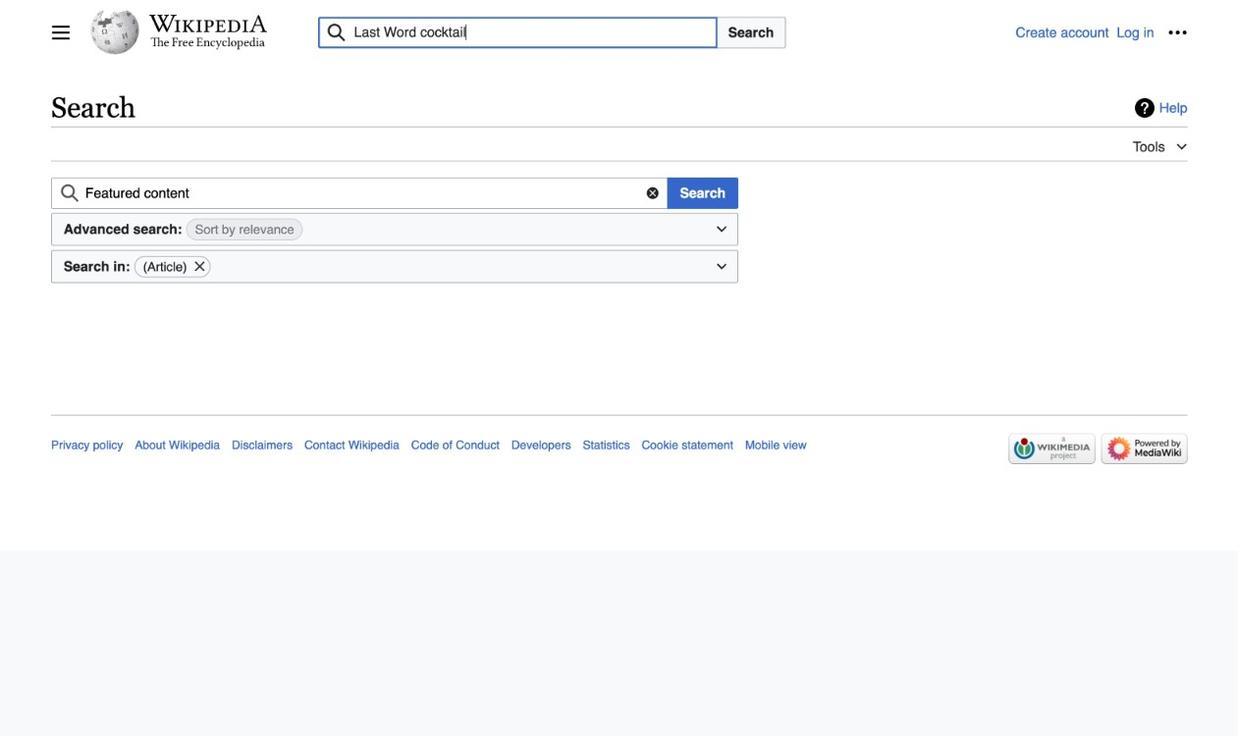 Task type: locate. For each thing, give the bounding box(es) containing it.
None search field
[[295, 17, 1016, 48], [51, 177, 668, 209], [51, 177, 668, 209]]

none search field search wikipedia
[[295, 17, 1016, 48]]

the free encyclopedia image
[[151, 37, 266, 50]]

log in and more options image
[[1168, 23, 1188, 42]]

footer
[[51, 415, 1188, 470]]

remove image
[[193, 257, 207, 276]]

main content
[[43, 88, 1196, 321]]

powered by mediawiki image
[[1101, 434, 1188, 464]]



Task type: describe. For each thing, give the bounding box(es) containing it.
Search Wikipedia search field
[[318, 17, 718, 48]]

menu image
[[51, 23, 71, 42]]

personal tools navigation
[[1016, 17, 1194, 48]]

wikipedia image
[[149, 15, 267, 32]]

wikimedia foundation image
[[1009, 434, 1095, 464]]



Task type: vqa. For each thing, say whether or not it's contained in the screenshot.
Powered By Mediawiki Image
yes



